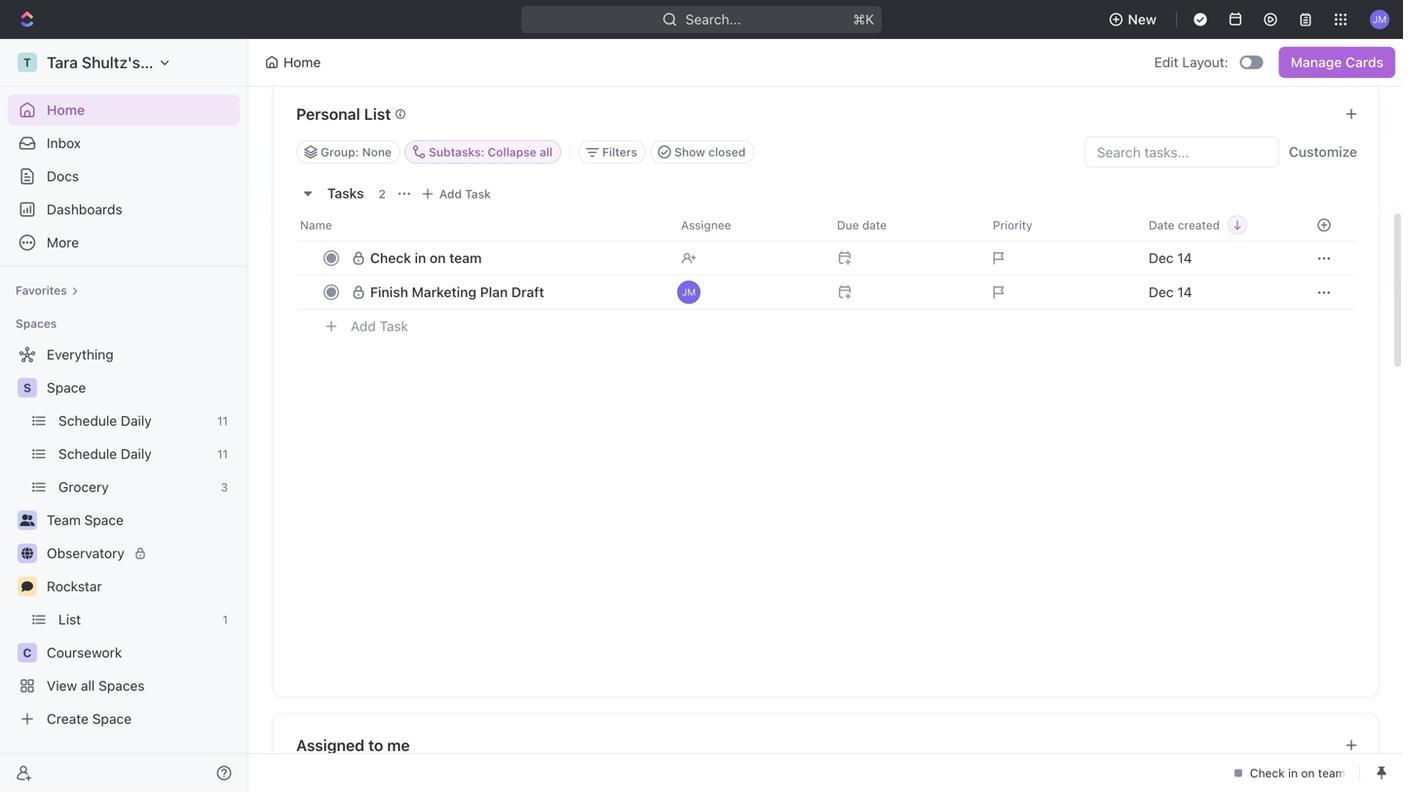 Task type: describe. For each thing, give the bounding box(es) containing it.
0 vertical spatial spaces
[[16, 317, 57, 330]]

group:
[[321, 145, 359, 159]]

tree inside sidebar navigation
[[8, 339, 240, 735]]

more
[[47, 234, 79, 250]]

date
[[1149, 218, 1175, 232]]

shultz's
[[82, 53, 140, 72]]

manage
[[1291, 54, 1342, 70]]

list link
[[58, 604, 215, 635]]

assignee
[[681, 218, 731, 232]]

to
[[368, 736, 383, 755]]

grocery link
[[58, 472, 213, 503]]

comment image
[[21, 581, 33, 592]]

team
[[449, 250, 482, 266]]

favorites button
[[8, 279, 86, 302]]

1 horizontal spatial add
[[439, 187, 462, 201]]

docs link
[[8, 161, 240, 192]]

grocery
[[58, 479, 109, 495]]

customize button
[[1283, 138, 1363, 166]]

coursework, , element
[[18, 643, 37, 663]]

new
[[1128, 11, 1157, 27]]

due date
[[837, 218, 887, 232]]

plan
[[480, 284, 508, 300]]

group: none
[[321, 145, 392, 159]]

created
[[1178, 218, 1220, 232]]

home link
[[8, 95, 240, 126]]

0 vertical spatial home
[[284, 54, 321, 70]]

1 schedule daily link from the top
[[58, 405, 209, 437]]

marketing
[[412, 284, 476, 300]]

tasks
[[327, 185, 364, 201]]

0 horizontal spatial task
[[380, 318, 408, 334]]

check in on team
[[370, 250, 482, 266]]

manage cards
[[1291, 54, 1384, 70]]

personal
[[296, 105, 360, 123]]

workspace
[[144, 53, 225, 72]]

show
[[674, 145, 705, 159]]

create space link
[[8, 704, 236, 735]]

s
[[23, 381, 31, 395]]

cards
[[1346, 54, 1384, 70]]

space link
[[47, 372, 236, 403]]

customize
[[1289, 144, 1357, 160]]

favorites
[[16, 284, 67, 297]]

finish
[[370, 284, 408, 300]]

everything
[[47, 346, 114, 362]]

space for create
[[92, 711, 132, 727]]

1 horizontal spatial list
[[364, 105, 391, 123]]

0 vertical spatial add task
[[439, 187, 491, 201]]

date created button
[[1137, 209, 1293, 241]]

daily for 2nd schedule daily "link"
[[121, 446, 152, 462]]

assigned
[[296, 736, 364, 755]]

collapse
[[488, 145, 536, 159]]

schedule daily for 2nd schedule daily "link" from the bottom
[[58, 413, 152, 429]]

rockstar link
[[47, 571, 236, 602]]

t
[[23, 56, 31, 69]]

assignee button
[[669, 209, 825, 241]]

0 horizontal spatial add task
[[351, 318, 408, 334]]

view
[[47, 678, 77, 694]]

rockstar
[[47, 578, 102, 594]]

subtasks:
[[429, 145, 484, 159]]

1 horizontal spatial task
[[465, 187, 491, 201]]

team space
[[47, 512, 124, 528]]

in
[[415, 250, 426, 266]]

team space link
[[47, 505, 236, 536]]

inbox
[[47, 135, 81, 151]]

create
[[47, 711, 89, 727]]

date created
[[1149, 218, 1220, 232]]

schedule daily for 2nd schedule daily "link"
[[58, 446, 152, 462]]

0 vertical spatial space
[[47, 380, 86, 396]]



Task type: vqa. For each thing, say whether or not it's contained in the screenshot.
Show
yes



Task type: locate. For each thing, give the bounding box(es) containing it.
on
[[430, 250, 446, 266]]

list up none
[[364, 105, 391, 123]]

0 horizontal spatial list
[[58, 611, 81, 628]]

coursework link
[[47, 637, 236, 668]]

priority
[[993, 218, 1033, 232]]

personal list
[[296, 105, 391, 123]]

1 vertical spatial all
[[81, 678, 95, 694]]

2 daily from the top
[[121, 446, 152, 462]]

finish marketing plan draft
[[370, 284, 544, 300]]

task up name dropdown button
[[465, 187, 491, 201]]

everything link
[[8, 339, 236, 370]]

schedule daily link
[[58, 405, 209, 437], [58, 438, 209, 470]]

11
[[217, 414, 228, 428], [217, 447, 228, 461]]

add down "finish" on the top left
[[351, 318, 376, 334]]

1 horizontal spatial add task
[[439, 187, 491, 201]]

1 vertical spatial task
[[380, 318, 408, 334]]

1 vertical spatial jm button
[[669, 275, 825, 310]]

0 vertical spatial add
[[439, 187, 462, 201]]

sidebar navigation
[[0, 39, 252, 792]]

spaces down favorites
[[16, 317, 57, 330]]

show closed button
[[650, 140, 754, 164]]

1 horizontal spatial spaces
[[98, 678, 145, 694]]

space for team
[[84, 512, 124, 528]]

0 horizontal spatial all
[[81, 678, 95, 694]]

1 horizontal spatial home
[[284, 54, 321, 70]]

0 horizontal spatial jm
[[682, 286, 696, 298]]

⌘k
[[853, 11, 874, 27]]

finish marketing plan draft link
[[351, 278, 666, 306]]

11 for 2nd schedule daily "link" from the bottom
[[217, 414, 228, 428]]

list
[[364, 105, 391, 123], [58, 611, 81, 628]]

inbox link
[[8, 128, 240, 159]]

filters button
[[578, 140, 646, 164]]

0 horizontal spatial home
[[47, 102, 85, 118]]

2 schedule daily from the top
[[58, 446, 152, 462]]

2
[[379, 187, 386, 201]]

schedule daily link up grocery link
[[58, 438, 209, 470]]

0 horizontal spatial spaces
[[16, 317, 57, 330]]

add task
[[439, 187, 491, 201], [351, 318, 408, 334]]

schedule daily
[[58, 413, 152, 429], [58, 446, 152, 462]]

jm up cards
[[1373, 13, 1387, 25]]

0 vertical spatial schedule
[[58, 413, 117, 429]]

space up observatory
[[84, 512, 124, 528]]

assigned to me
[[296, 736, 410, 755]]

search...
[[685, 11, 741, 27]]

daily down space link
[[121, 413, 152, 429]]

0 vertical spatial schedule daily
[[58, 413, 152, 429]]

1 vertical spatial 11
[[217, 447, 228, 461]]

closed
[[708, 145, 746, 159]]

1 daily from the top
[[121, 413, 152, 429]]

1 vertical spatial jm
[[682, 286, 696, 298]]

jm button down "assignee" dropdown button
[[669, 275, 825, 310]]

2 11 from the top
[[217, 447, 228, 461]]

tree containing everything
[[8, 339, 240, 735]]

0 vertical spatial task
[[465, 187, 491, 201]]

0 vertical spatial schedule daily link
[[58, 405, 209, 437]]

0 vertical spatial all
[[540, 145, 553, 159]]

dashboards link
[[8, 194, 240, 225]]

space down everything
[[47, 380, 86, 396]]

tara shultz's workspace
[[47, 53, 225, 72]]

daily up grocery link
[[121, 446, 152, 462]]

globe image
[[21, 548, 33, 559]]

1 vertical spatial list
[[58, 611, 81, 628]]

list inside "link"
[[58, 611, 81, 628]]

2 vertical spatial space
[[92, 711, 132, 727]]

home up inbox
[[47, 102, 85, 118]]

1 vertical spatial daily
[[121, 446, 152, 462]]

1
[[223, 613, 228, 627]]

all right "collapse"
[[540, 145, 553, 159]]

add task button down "finish" on the top left
[[342, 315, 416, 338]]

schedule up grocery
[[58, 446, 117, 462]]

1 vertical spatial space
[[84, 512, 124, 528]]

spaces up create space link
[[98, 678, 145, 694]]

edit
[[1154, 54, 1179, 70]]

view all spaces link
[[8, 670, 236, 702]]

date
[[862, 218, 887, 232]]

schedule down space link
[[58, 413, 117, 429]]

filters
[[602, 145, 637, 159]]

space down view all spaces link
[[92, 711, 132, 727]]

1 vertical spatial add task
[[351, 318, 408, 334]]

task
[[465, 187, 491, 201], [380, 318, 408, 334]]

home
[[284, 54, 321, 70], [47, 102, 85, 118]]

1 horizontal spatial all
[[540, 145, 553, 159]]

me
[[387, 736, 410, 755]]

1 vertical spatial home
[[47, 102, 85, 118]]

add task down "finish" on the top left
[[351, 318, 408, 334]]

0 horizontal spatial add
[[351, 318, 376, 334]]

show closed
[[674, 145, 746, 159]]

0 vertical spatial jm button
[[1364, 4, 1395, 35]]

due date button
[[825, 209, 981, 241]]

0 vertical spatial 11
[[217, 414, 228, 428]]

2 schedule daily link from the top
[[58, 438, 209, 470]]

observatory link
[[47, 538, 236, 569]]

layout:
[[1182, 54, 1228, 70]]

home up personal
[[284, 54, 321, 70]]

user group image
[[20, 514, 35, 526]]

daily for 2nd schedule daily "link" from the bottom
[[121, 413, 152, 429]]

view all spaces
[[47, 678, 145, 694]]

all inside sidebar navigation
[[81, 678, 95, 694]]

0 vertical spatial jm
[[1373, 13, 1387, 25]]

schedule daily down space link
[[58, 413, 152, 429]]

list down rockstar at the left of page
[[58, 611, 81, 628]]

manage cards button
[[1279, 47, 1395, 78]]

1 schedule daily from the top
[[58, 413, 152, 429]]

11 for 2nd schedule daily "link"
[[217, 447, 228, 461]]

none
[[362, 145, 392, 159]]

1 vertical spatial spaces
[[98, 678, 145, 694]]

due
[[837, 218, 859, 232]]

draft
[[511, 284, 544, 300]]

docs
[[47, 168, 79, 184]]

add task button up name dropdown button
[[416, 182, 499, 206]]

c
[[23, 646, 32, 660]]

add down subtasks:
[[439, 187, 462, 201]]

1 11 from the top
[[217, 414, 228, 428]]

create space
[[47, 711, 132, 727]]

subtasks: collapse all
[[429, 145, 553, 159]]

home inside sidebar navigation
[[47, 102, 85, 118]]

3
[[221, 480, 228, 494]]

edit layout:
[[1154, 54, 1228, 70]]

name
[[300, 218, 332, 232]]

0 vertical spatial list
[[364, 105, 391, 123]]

0 vertical spatial add task button
[[416, 182, 499, 206]]

Search tasks... text field
[[1085, 137, 1278, 167]]

1 schedule from the top
[[58, 413, 117, 429]]

task down "finish" on the top left
[[380, 318, 408, 334]]

check
[[370, 250, 411, 266]]

1 vertical spatial schedule
[[58, 446, 117, 462]]

observatory
[[47, 545, 125, 561]]

tree
[[8, 339, 240, 735]]

schedule
[[58, 413, 117, 429], [58, 446, 117, 462]]

1 vertical spatial add task button
[[342, 315, 416, 338]]

jm
[[1373, 13, 1387, 25], [682, 286, 696, 298]]

coursework
[[47, 645, 122, 661]]

name button
[[296, 209, 669, 241]]

all
[[540, 145, 553, 159], [81, 678, 95, 694]]

jm button up cards
[[1364, 4, 1395, 35]]

schedule daily up grocery
[[58, 446, 152, 462]]

jm button
[[1364, 4, 1395, 35], [669, 275, 825, 310]]

tara shultz's workspace, , element
[[18, 53, 37, 72]]

jm down assignee
[[682, 286, 696, 298]]

1 vertical spatial schedule daily
[[58, 446, 152, 462]]

dashboards
[[47, 201, 122, 217]]

add task button
[[416, 182, 499, 206], [342, 315, 416, 338]]

space
[[47, 380, 86, 396], [84, 512, 124, 528], [92, 711, 132, 727]]

check in on team link
[[351, 244, 666, 272]]

spaces inside view all spaces link
[[98, 678, 145, 694]]

space, , element
[[18, 378, 37, 398]]

1 vertical spatial schedule daily link
[[58, 438, 209, 470]]

daily
[[121, 413, 152, 429], [121, 446, 152, 462]]

1 vertical spatial add
[[351, 318, 376, 334]]

new button
[[1101, 4, 1168, 35]]

team
[[47, 512, 81, 528]]

schedule daily link down space link
[[58, 405, 209, 437]]

more button
[[8, 227, 240, 258]]

tara
[[47, 53, 78, 72]]

0 vertical spatial daily
[[121, 413, 152, 429]]

1 horizontal spatial jm
[[1373, 13, 1387, 25]]

add task up name dropdown button
[[439, 187, 491, 201]]

all right view
[[81, 678, 95, 694]]

priority button
[[981, 209, 1137, 241]]

0 horizontal spatial jm button
[[669, 275, 825, 310]]

2 schedule from the top
[[58, 446, 117, 462]]

1 horizontal spatial jm button
[[1364, 4, 1395, 35]]



